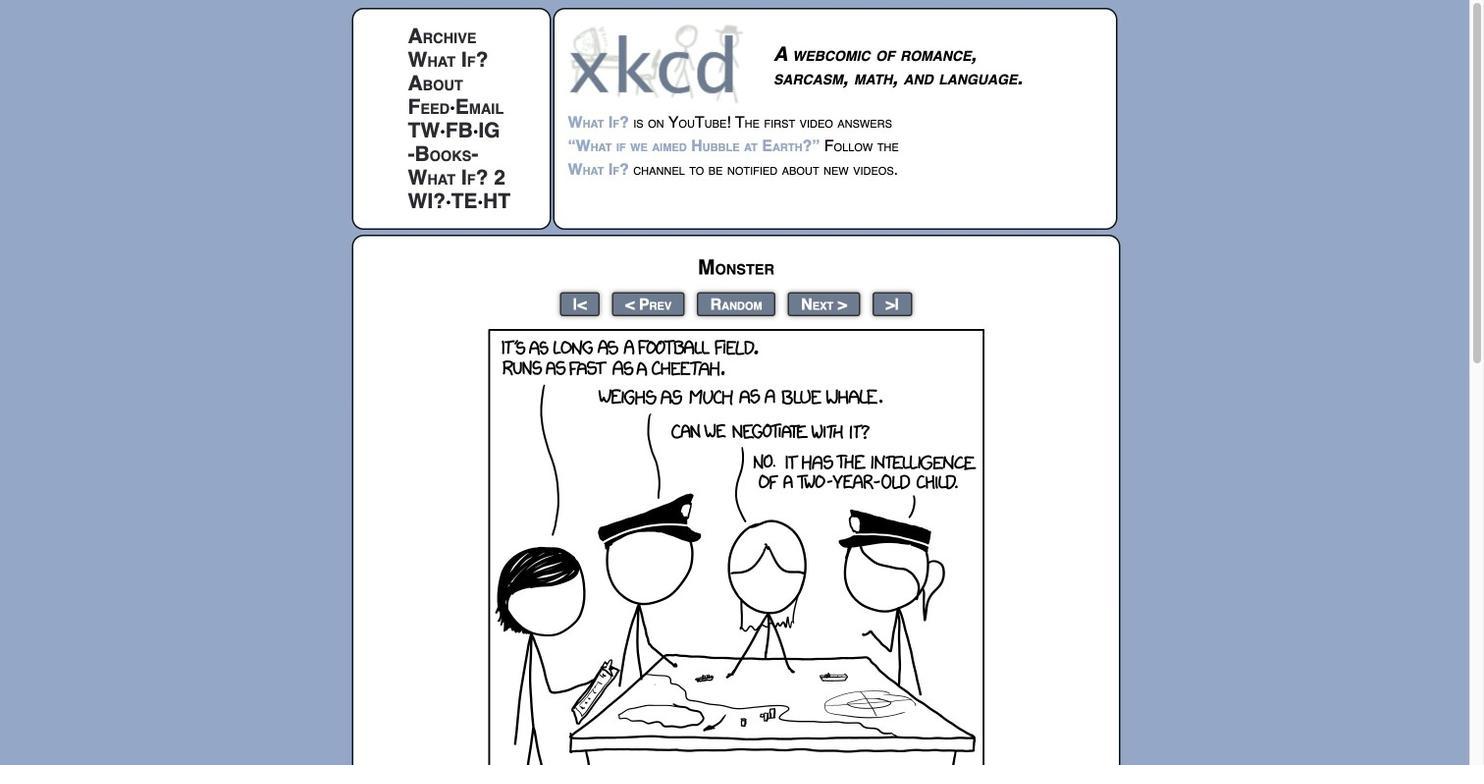 Task type: locate. For each thing, give the bounding box(es) containing it.
xkcd.com logo image
[[568, 23, 750, 104]]



Task type: describe. For each thing, give the bounding box(es) containing it.
monster image
[[488, 329, 985, 765]]



Task type: vqa. For each thing, say whether or not it's contained in the screenshot.
MOON LANDING MISSION PROFILES Image
no



